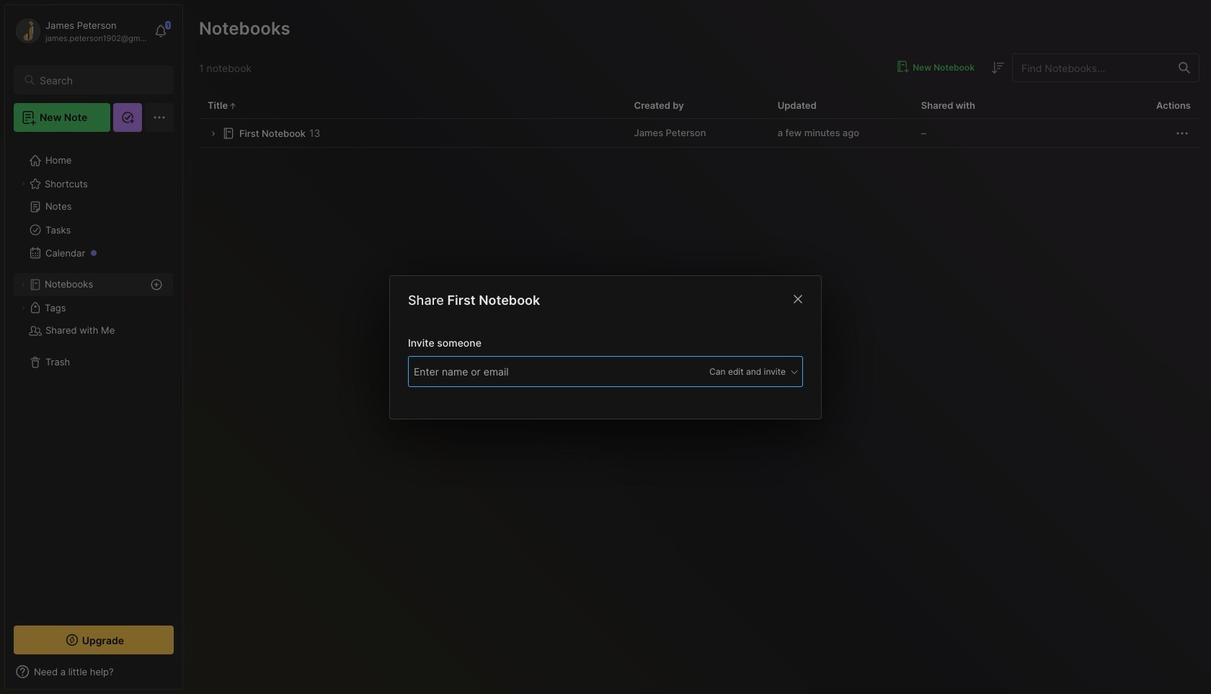 Task type: describe. For each thing, give the bounding box(es) containing it.
expand notebooks image
[[19, 280, 27, 289]]

expand tags image
[[19, 304, 27, 312]]

tree inside main element
[[5, 141, 182, 613]]

close image
[[790, 290, 807, 308]]



Task type: vqa. For each thing, say whether or not it's contained in the screenshot.
tab to the left
no



Task type: locate. For each thing, give the bounding box(es) containing it.
Add tag field
[[412, 363, 586, 379]]

main element
[[0, 0, 187, 694]]

Search text field
[[40, 74, 161, 87]]

none search field inside main element
[[40, 71, 161, 89]]

tree
[[5, 141, 182, 613]]

row
[[199, 119, 1200, 148]]

None search field
[[40, 71, 161, 89]]

Find Notebooks… text field
[[1013, 56, 1170, 80]]



